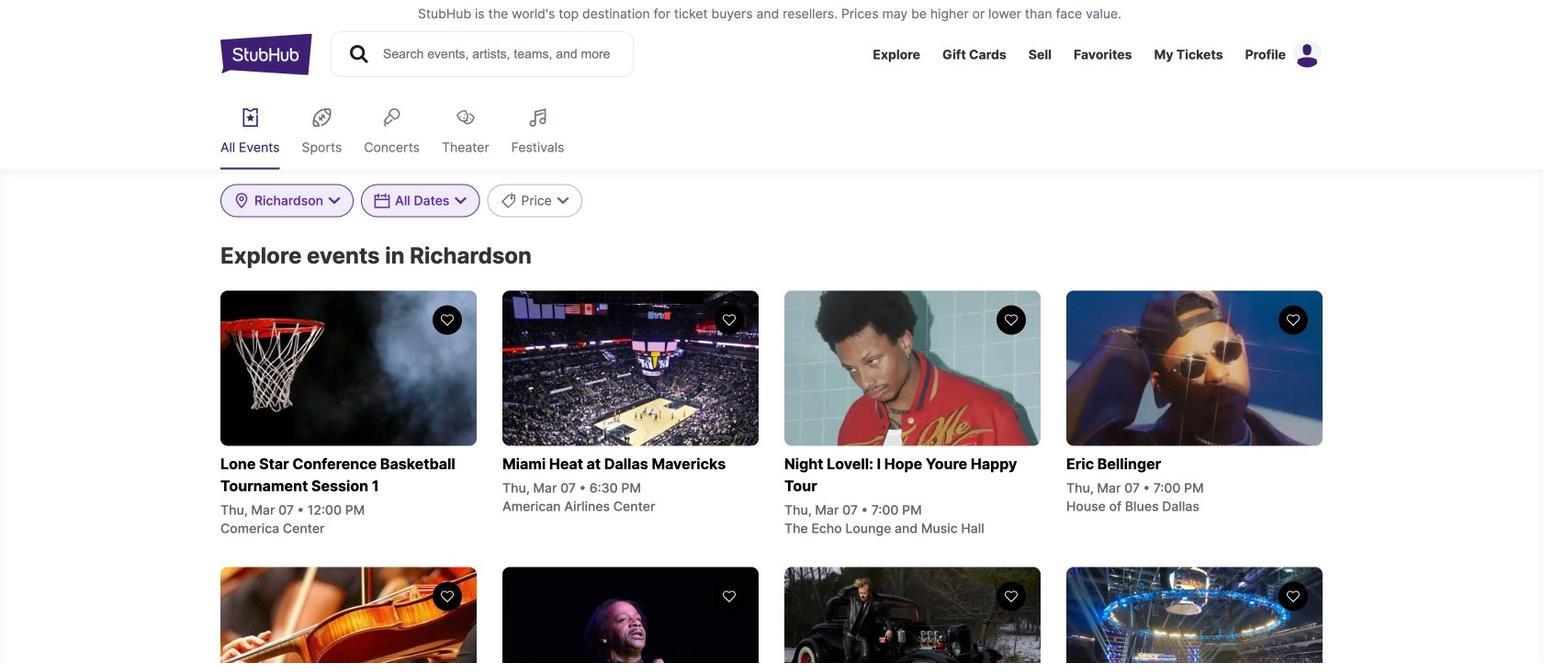 Task type: locate. For each thing, give the bounding box(es) containing it.
stubhub image
[[220, 31, 312, 77]]

None field
[[220, 184, 354, 217], [361, 184, 480, 217], [487, 184, 582, 217], [220, 184, 354, 217], [361, 184, 480, 217], [487, 184, 582, 217]]



Task type: describe. For each thing, give the bounding box(es) containing it.
Search events, artists, teams, and more field
[[381, 44, 616, 64]]



Task type: vqa. For each thing, say whether or not it's contained in the screenshot.
BATON ROUGE, LA, USA
no



